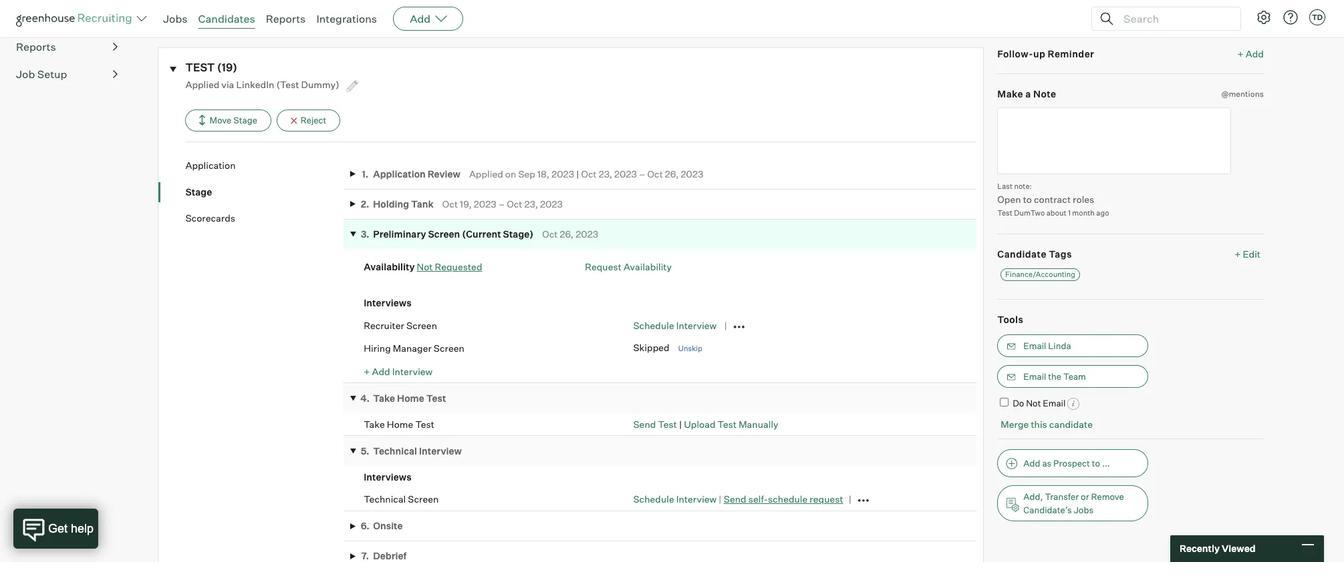 Task type: vqa. For each thing, say whether or not it's contained in the screenshot.
Add 'popup button' on the left top of page
yes



Task type: describe. For each thing, give the bounding box(es) containing it.
dumtwo
[[1014, 209, 1045, 218]]

do not email
[[1013, 398, 1066, 409]]

0 vertical spatial jobs
[[163, 12, 188, 25]]

2.
[[361, 198, 370, 210]]

debrief
[[373, 551, 407, 562]]

last
[[998, 182, 1013, 191]]

add as prospect to ... button
[[998, 450, 1149, 478]]

screen up not requested dropdown button
[[428, 229, 460, 240]]

feed
[[246, 10, 267, 21]]

+ edit
[[1235, 248, 1261, 260]]

interview left self- on the bottom right
[[676, 494, 717, 505]]

on
[[158, 10, 171, 21]]

candidates
[[198, 12, 255, 25]]

0 vertical spatial linkedin
[[328, 10, 366, 21]]

test inside last note: open to contract roles test dumtwo               about 1 month               ago
[[998, 209, 1013, 218]]

1 vertical spatial take
[[364, 419, 385, 430]]

1 vertical spatial 26,
[[560, 229, 574, 240]]

skipped
[[633, 342, 670, 354]]

test right upload
[[718, 419, 737, 430]]

+ for + add interview
[[364, 366, 370, 377]]

self-
[[749, 494, 768, 505]]

schedule interview link for technical screen
[[633, 494, 717, 505]]

following
[[1222, 12, 1264, 23]]

take home test
[[364, 419, 435, 430]]

remove
[[1091, 492, 1124, 503]]

reject button
[[277, 110, 341, 132]]

screen up hiring manager screen
[[406, 320, 437, 331]]

(19)
[[217, 61, 237, 74]]

details
[[283, 10, 313, 21]]

last note: open to contract roles test dumtwo               about 1 month               ago
[[998, 182, 1109, 218]]

team
[[1064, 371, 1086, 382]]

4.
[[361, 393, 370, 404]]

jobs inside the add, transfer or remove candidate's jobs
[[1074, 505, 1094, 516]]

oct 26, 2023
[[542, 229, 598, 240]]

technical screen
[[364, 494, 439, 506]]

on 1 job
[[158, 10, 195, 21]]

1 horizontal spatial 26,
[[665, 168, 679, 180]]

merge
[[1001, 419, 1029, 431]]

6.
[[361, 521, 370, 532]]

email linda button
[[998, 335, 1149, 357]]

1.
[[362, 168, 369, 180]]

2 availability from the left
[[624, 261, 672, 273]]

activity
[[210, 10, 244, 21]]

1 availability from the left
[[364, 261, 415, 273]]

1 vertical spatial 23,
[[525, 198, 538, 210]]

tools
[[998, 314, 1024, 326]]

recently viewed
[[1180, 544, 1256, 555]]

on
[[505, 168, 516, 180]]

move stage
[[210, 115, 257, 126]]

+ add
[[1238, 48, 1264, 59]]

email for email the team
[[1024, 371, 1047, 382]]

td button
[[1307, 7, 1328, 28]]

pipeline
[[16, 13, 56, 26]]

activity feed
[[210, 10, 267, 21]]

schedule interview link for recruiter screen
[[633, 320, 717, 331]]

request availability button
[[585, 261, 672, 273]]

schedule for schedule interview | send self-schedule request
[[633, 494, 674, 505]]

application link
[[185, 159, 344, 172]]

unskip
[[678, 344, 703, 354]]

send self-schedule request link
[[724, 494, 843, 505]]

request availability
[[585, 261, 672, 273]]

not for email
[[1026, 398, 1041, 409]]

or
[[1081, 492, 1089, 503]]

test
[[185, 61, 215, 74]]

1 horizontal spatial applied
[[469, 168, 503, 180]]

dummy)
[[301, 79, 339, 90]]

configure image
[[1256, 9, 1272, 25]]

0 horizontal spatial stage
[[185, 186, 212, 198]]

1 inside last note: open to contract roles test dumtwo               about 1 month               ago
[[1068, 209, 1071, 218]]

0 horizontal spatial application
[[185, 160, 236, 171]]

follow-
[[998, 48, 1034, 59]]

2 interviews from the top
[[364, 472, 412, 483]]

...
[[1102, 459, 1110, 469]]

1 vertical spatial linkedin
[[236, 79, 274, 90]]

stage)
[[503, 229, 534, 240]]

0 horizontal spatial 1
[[173, 10, 176, 21]]

sep
[[518, 168, 535, 180]]

2 vertical spatial email
[[1043, 398, 1066, 409]]

details link
[[283, 10, 313, 29]]

stage link
[[185, 186, 344, 199]]

test up 5. technical interview
[[415, 419, 435, 430]]

review
[[428, 168, 461, 180]]

email the team
[[1024, 371, 1086, 382]]

1 vertical spatial technical
[[364, 494, 406, 506]]

follow-up reminder
[[998, 48, 1095, 59]]

1 vertical spatial reports
[[16, 40, 56, 54]]

candidate tags
[[998, 248, 1072, 260]]

pipeline link
[[16, 11, 118, 28]]

manually
[[739, 419, 779, 430]]

ago
[[1097, 209, 1109, 218]]

requested
[[435, 261, 482, 273]]

integrations link
[[316, 12, 377, 25]]

0 vertical spatial 23,
[[599, 168, 612, 180]]

not requested button
[[417, 261, 482, 273]]

hiring
[[364, 343, 391, 354]]

on 1 job link
[[158, 10, 195, 29]]

job inside job setup "link"
[[16, 68, 35, 81]]

0 vertical spatial take
[[373, 393, 395, 404]]

screen right the manager
[[434, 343, 465, 354]]

as
[[1043, 459, 1052, 469]]

scorecards link
[[185, 212, 344, 225]]

0 vertical spatial –
[[639, 168, 646, 180]]

td button
[[1310, 9, 1326, 25]]

@mentions
[[1222, 89, 1264, 99]]

skipped unskip
[[633, 342, 703, 354]]

add as prospect to ...
[[1024, 459, 1110, 469]]

make
[[998, 88, 1024, 100]]

schedule for schedule interview
[[633, 320, 674, 331]]

finance/accounting
[[1006, 270, 1076, 280]]

stage inside button
[[233, 115, 257, 126]]



Task type: locate. For each thing, give the bounding box(es) containing it.
stage up scorecards
[[185, 186, 212, 198]]

home down 4. take home test on the left of the page
[[387, 419, 413, 430]]

0 vertical spatial reports link
[[266, 12, 306, 25]]

stage right move
[[233, 115, 257, 126]]

take right 4.
[[373, 393, 395, 404]]

0 vertical spatial 1
[[173, 10, 176, 21]]

request
[[810, 494, 843, 505]]

0 horizontal spatial job
[[16, 68, 35, 81]]

linkedin link
[[328, 10, 366, 29]]

+
[[1238, 48, 1244, 59], [1235, 248, 1241, 260], [364, 366, 370, 377]]

jobs down 'or'
[[1074, 505, 1094, 516]]

application down move
[[185, 160, 236, 171]]

1 horizontal spatial to
[[1092, 459, 1100, 469]]

1 vertical spatial applied
[[469, 168, 503, 180]]

1 vertical spatial job
[[16, 68, 35, 81]]

23, right 18, on the left of the page
[[599, 168, 612, 180]]

interviews
[[364, 298, 412, 309], [364, 472, 412, 483]]

1 vertical spatial |
[[679, 419, 682, 430]]

0 vertical spatial send
[[633, 419, 656, 430]]

0 vertical spatial reports
[[266, 12, 306, 25]]

1 horizontal spatial availability
[[624, 261, 672, 273]]

job
[[178, 10, 195, 21], [16, 68, 35, 81]]

do
[[1013, 398, 1025, 409]]

2023
[[552, 168, 574, 180], [614, 168, 637, 180], [681, 168, 704, 180], [474, 198, 497, 210], [540, 198, 563, 210], [576, 229, 598, 240]]

2. holding tank oct 19, 2023 – oct 23, 2023
[[361, 198, 563, 210]]

26,
[[665, 168, 679, 180], [560, 229, 574, 240]]

2 schedule interview link from the top
[[633, 494, 717, 505]]

0 horizontal spatial not
[[417, 261, 433, 273]]

to up the "dumtwo"
[[1023, 194, 1032, 205]]

2 vertical spatial +
[[364, 366, 370, 377]]

1 right about
[[1068, 209, 1071, 218]]

reports link
[[266, 12, 306, 25], [16, 39, 118, 55]]

1 interviews from the top
[[364, 298, 412, 309]]

+ edit link
[[1232, 245, 1264, 263]]

1 horizontal spatial 1
[[1068, 209, 1071, 218]]

7.
[[361, 551, 369, 562]]

tags
[[1049, 248, 1072, 260]]

job inside on 1 job link
[[178, 10, 195, 21]]

technical up the 6. onsite
[[364, 494, 406, 506]]

recently
[[1180, 544, 1220, 555]]

to
[[1023, 194, 1032, 205], [1092, 459, 1100, 469]]

application
[[185, 160, 236, 171], [373, 168, 426, 180]]

test
[[998, 209, 1013, 218], [426, 393, 446, 404], [415, 419, 435, 430], [658, 419, 677, 430], [718, 419, 737, 430]]

0 vertical spatial technical
[[373, 446, 417, 457]]

1 vertical spatial home
[[387, 419, 413, 430]]

0 horizontal spatial reports
[[16, 40, 56, 54]]

test down open
[[998, 209, 1013, 218]]

send left upload
[[633, 419, 656, 430]]

None text field
[[998, 107, 1232, 174]]

setup
[[37, 68, 67, 81]]

1 horizontal spatial –
[[639, 168, 646, 180]]

1 vertical spatial +
[[1235, 248, 1241, 260]]

availability not requested
[[364, 261, 482, 273]]

roles
[[1073, 194, 1095, 205]]

interview up unskip
[[676, 320, 717, 331]]

1 vertical spatial schedule interview link
[[633, 494, 717, 505]]

interviews up technical screen
[[364, 472, 412, 483]]

interview down the manager
[[392, 366, 433, 377]]

add inside add popup button
[[410, 12, 431, 25]]

+ down following link
[[1238, 48, 1244, 59]]

take
[[373, 393, 395, 404], [364, 419, 385, 430]]

greenhouse recruiting image
[[16, 11, 136, 27]]

job setup link
[[16, 66, 118, 82]]

linkedin right details
[[328, 10, 366, 21]]

recruiter screen
[[364, 320, 437, 331]]

merge this candidate link
[[1001, 419, 1093, 431]]

schedule
[[768, 494, 808, 505]]

test (19)
[[185, 61, 237, 74]]

1 horizontal spatial 23,
[[599, 168, 612, 180]]

0 vertical spatial schedule
[[633, 320, 674, 331]]

to for contract
[[1023, 194, 1032, 205]]

0 vertical spatial applied
[[185, 79, 220, 90]]

stage
[[233, 115, 257, 126], [185, 186, 212, 198]]

td
[[1312, 13, 1323, 22]]

3.
[[361, 229, 369, 240]]

interview
[[676, 320, 717, 331], [392, 366, 433, 377], [419, 446, 462, 457], [676, 494, 717, 505]]

1 horizontal spatial stage
[[233, 115, 257, 126]]

0 vertical spatial stage
[[233, 115, 257, 126]]

+ left the edit
[[1235, 248, 1241, 260]]

take down 4.
[[364, 419, 385, 430]]

tank
[[411, 198, 434, 210]]

viewed
[[1222, 544, 1256, 555]]

reports
[[266, 12, 306, 25], [16, 40, 56, 54]]

23, down 1. application review applied on  sep 18, 2023 | oct 23, 2023 – oct 26, 2023
[[525, 198, 538, 210]]

technical down take home test
[[373, 446, 417, 457]]

1 right on
[[173, 10, 176, 21]]

|
[[576, 168, 579, 180], [679, 419, 682, 430], [719, 494, 722, 505]]

1 vertical spatial –
[[499, 198, 505, 210]]

email up merge this candidate 'link'
[[1043, 398, 1066, 409]]

0 horizontal spatial |
[[576, 168, 579, 180]]

job right on
[[178, 10, 195, 21]]

to inside last note: open to contract roles test dumtwo               about 1 month               ago
[[1023, 194, 1032, 205]]

0 horizontal spatial applied
[[185, 79, 220, 90]]

| right 18, on the left of the page
[[576, 168, 579, 180]]

job left setup
[[16, 68, 35, 81]]

0 vertical spatial job
[[178, 10, 195, 21]]

@mentions link
[[1222, 88, 1264, 101]]

not for requested
[[417, 261, 433, 273]]

1 vertical spatial send
[[724, 494, 747, 505]]

2 schedule from the top
[[633, 494, 674, 505]]

availability right request
[[624, 261, 672, 273]]

not left requested
[[417, 261, 433, 273]]

1 horizontal spatial reports link
[[266, 12, 306, 25]]

move
[[210, 115, 232, 126]]

applied
[[185, 79, 220, 90], [469, 168, 503, 180]]

email left "linda" on the bottom right of the page
[[1024, 341, 1047, 351]]

0 horizontal spatial send
[[633, 419, 656, 430]]

5. technical interview
[[361, 446, 462, 457]]

1 vertical spatial schedule
[[633, 494, 674, 505]]

1 horizontal spatial job
[[178, 10, 195, 21]]

open
[[998, 194, 1021, 205]]

test up take home test
[[426, 393, 446, 404]]

applied down test
[[185, 79, 220, 90]]

upload
[[684, 419, 716, 430]]

make a note
[[998, 88, 1057, 100]]

2 horizontal spatial |
[[719, 494, 722, 505]]

interviews up recruiter
[[364, 298, 412, 309]]

add inside the + add link
[[1246, 48, 1264, 59]]

0 horizontal spatial to
[[1023, 194, 1032, 205]]

applied left on on the top left of the page
[[469, 168, 503, 180]]

0 vertical spatial to
[[1023, 194, 1032, 205]]

0 horizontal spatial 26,
[[560, 229, 574, 240]]

email left the
[[1024, 371, 1047, 382]]

1 vertical spatial not
[[1026, 398, 1041, 409]]

interview down take home test
[[419, 446, 462, 457]]

1 horizontal spatial jobs
[[1074, 505, 1094, 516]]

reminder
[[1048, 48, 1095, 59]]

| left self- on the bottom right
[[719, 494, 722, 505]]

7. debrief
[[361, 551, 407, 562]]

1 horizontal spatial reports
[[266, 12, 306, 25]]

1 vertical spatial reports link
[[16, 39, 118, 55]]

1 horizontal spatial send
[[724, 494, 747, 505]]

holding
[[373, 198, 409, 210]]

following link
[[1222, 11, 1264, 24]]

1 horizontal spatial not
[[1026, 398, 1041, 409]]

+ add interview
[[364, 366, 433, 377]]

| left upload
[[679, 419, 682, 430]]

screen
[[428, 229, 460, 240], [406, 320, 437, 331], [434, 343, 465, 354], [408, 494, 439, 506]]

0 vertical spatial home
[[397, 393, 424, 404]]

this
[[1031, 419, 1047, 431]]

schedule interview
[[633, 320, 717, 331]]

+ for + add
[[1238, 48, 1244, 59]]

0 horizontal spatial reports link
[[16, 39, 118, 55]]

+ for + edit
[[1235, 248, 1241, 260]]

3. preliminary screen (current stage)
[[361, 229, 534, 240]]

1 vertical spatial stage
[[185, 186, 212, 198]]

preliminary
[[373, 229, 426, 240]]

prospect
[[1054, 459, 1090, 469]]

1 vertical spatial to
[[1092, 459, 1100, 469]]

1 horizontal spatial application
[[373, 168, 426, 180]]

2 vertical spatial |
[[719, 494, 722, 505]]

1 vertical spatial email
[[1024, 371, 1047, 382]]

+ down hiring
[[364, 366, 370, 377]]

(current
[[462, 229, 501, 240]]

manager
[[393, 343, 432, 354]]

0 vertical spatial not
[[417, 261, 433, 273]]

0 horizontal spatial linkedin
[[236, 79, 274, 90]]

1 vertical spatial jobs
[[1074, 505, 1094, 516]]

Do Not Email checkbox
[[1000, 398, 1009, 407]]

up
[[1034, 48, 1046, 59]]

to for ...
[[1092, 459, 1100, 469]]

screen down 5. technical interview
[[408, 494, 439, 506]]

home
[[397, 393, 424, 404], [387, 419, 413, 430]]

send test | upload test manually
[[633, 419, 779, 430]]

about
[[1047, 209, 1067, 218]]

1 vertical spatial interviews
[[364, 472, 412, 483]]

0 vertical spatial interviews
[[364, 298, 412, 309]]

1 schedule from the top
[[633, 320, 674, 331]]

jobs left the "candidates" link on the left top
[[163, 12, 188, 25]]

0 horizontal spatial 23,
[[525, 198, 538, 210]]

note:
[[1014, 182, 1032, 191]]

0 vertical spatial +
[[1238, 48, 1244, 59]]

email inside button
[[1024, 371, 1047, 382]]

| for schedule
[[719, 494, 722, 505]]

0 horizontal spatial availability
[[364, 261, 415, 273]]

add,
[[1024, 492, 1043, 503]]

add inside add as prospect to ... button
[[1024, 459, 1041, 469]]

email the team button
[[998, 365, 1149, 388]]

finance/accounting link
[[1001, 269, 1080, 282]]

onsite
[[373, 521, 403, 532]]

application up holding
[[373, 168, 426, 180]]

email inside button
[[1024, 341, 1047, 351]]

23,
[[599, 168, 612, 180], [525, 198, 538, 210]]

test left upload
[[658, 419, 677, 430]]

request
[[585, 261, 622, 273]]

reject
[[301, 115, 327, 126]]

0 vertical spatial |
[[576, 168, 579, 180]]

1 schedule interview link from the top
[[633, 320, 717, 331]]

linkedin right via
[[236, 79, 274, 90]]

1 vertical spatial 1
[[1068, 209, 1071, 218]]

0 horizontal spatial –
[[499, 198, 505, 210]]

0 vertical spatial email
[[1024, 341, 1047, 351]]

19,
[[460, 198, 472, 210]]

to inside add as prospect to ... button
[[1092, 459, 1100, 469]]

email linda
[[1024, 341, 1071, 351]]

availability down 'preliminary'
[[364, 261, 415, 273]]

0 vertical spatial schedule interview link
[[633, 320, 717, 331]]

to left ...
[[1092, 459, 1100, 469]]

1 horizontal spatial linkedin
[[328, 10, 366, 21]]

home up take home test
[[397, 393, 424, 404]]

0 vertical spatial 26,
[[665, 168, 679, 180]]

candidate's
[[1024, 505, 1072, 516]]

email for email linda
[[1024, 341, 1047, 351]]

edit
[[1243, 248, 1261, 260]]

0 horizontal spatial jobs
[[163, 12, 188, 25]]

Search text field
[[1120, 9, 1229, 28]]

send left self- on the bottom right
[[724, 494, 747, 505]]

not right do
[[1026, 398, 1041, 409]]

1. application review applied on  sep 18, 2023 | oct 23, 2023 – oct 26, 2023
[[362, 168, 704, 180]]

note
[[1034, 88, 1057, 100]]

| for send
[[679, 419, 682, 430]]

availability
[[364, 261, 415, 273], [624, 261, 672, 273]]

1 horizontal spatial |
[[679, 419, 682, 430]]

candidate
[[998, 248, 1047, 260]]



